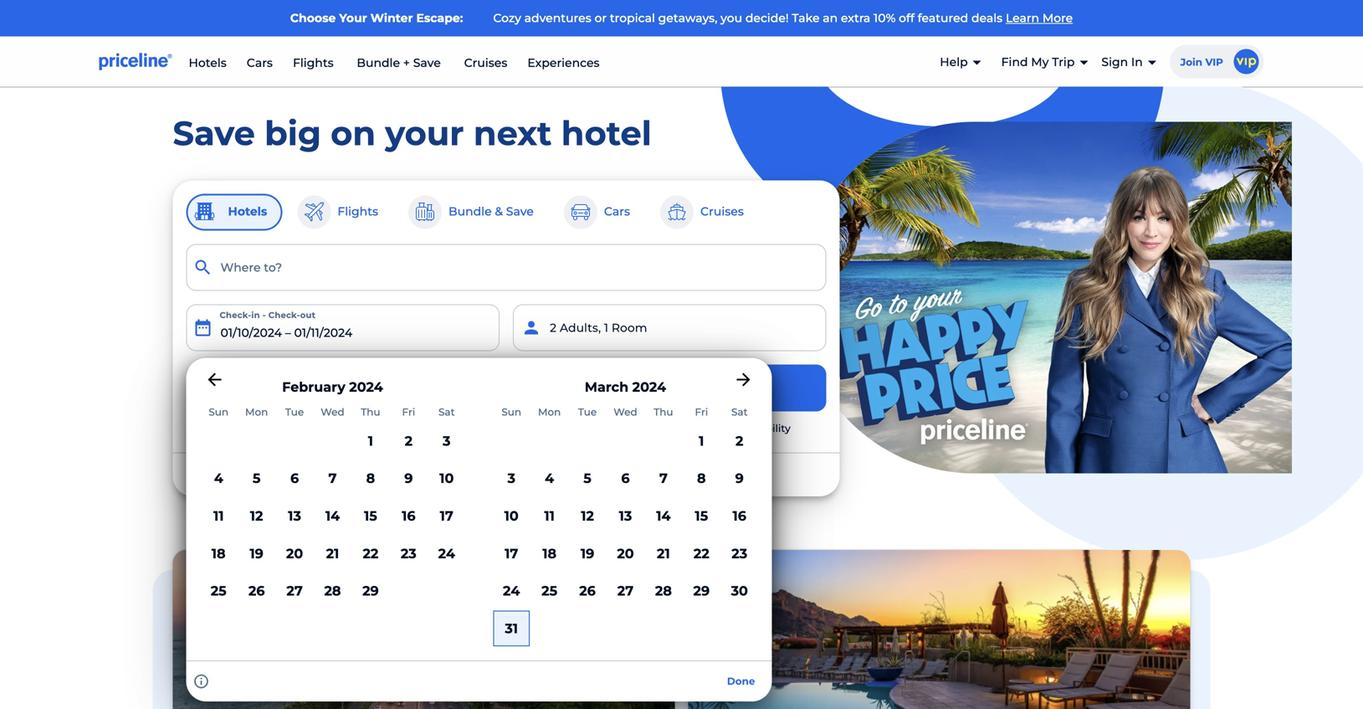Task type: locate. For each thing, give the bounding box(es) containing it.
2 5 button from the left
[[569, 460, 607, 497]]

2 7 button from the left
[[645, 460, 683, 497]]

bundle left &
[[449, 204, 492, 218]]

1 horizontal spatial 1
[[699, 433, 704, 449]]

book all of your hotels at once and save up to $625 link
[[357, 467, 656, 483]]

tue down "february"
[[285, 406, 304, 418]]

2 22 button from the left
[[683, 535, 721, 572]]

1 23 button from the left
[[390, 535, 428, 572]]

sun for february
[[209, 406, 229, 418]]

10 button for february 2024
[[428, 460, 466, 497]]

2 12 button from the left
[[569, 497, 607, 535]]

17 button up 31
[[493, 535, 531, 572]]

0 horizontal spatial 7 button
[[314, 460, 352, 497]]

wed for february
[[321, 406, 345, 418]]

mon for february
[[245, 406, 268, 418]]

1 horizontal spatial 14 button
[[645, 497, 683, 535]]

book all of your hotels at once and save up to $625
[[357, 467, 656, 482]]

5 for march
[[584, 470, 592, 487]]

16 down of
[[402, 508, 416, 524]]

11 for march
[[544, 508, 555, 524]]

your right of
[[422, 467, 449, 482]]

hotel up cars button
[[562, 113, 652, 154]]

28 for march
[[655, 583, 672, 599]]

8 button down cancellation
[[683, 460, 721, 497]]

0 horizontal spatial 6 button
[[276, 460, 314, 497]]

0 horizontal spatial 2 button
[[390, 422, 428, 460]]

12 button
[[238, 497, 276, 535], [569, 497, 607, 535]]

2 5 from the left
[[584, 470, 592, 487]]

find for find your hotel
[[616, 380, 647, 396]]

&
[[495, 204, 503, 218]]

2 thu from the left
[[654, 406, 674, 418]]

0 horizontal spatial 16 button
[[390, 497, 428, 535]]

2 16 from the left
[[733, 508, 747, 524]]

1 horizontal spatial cruises
[[701, 204, 744, 218]]

at
[[491, 467, 503, 482]]

1 for february 2024
[[368, 433, 373, 449]]

1 5 from the left
[[253, 470, 261, 487]]

1 14 button from the left
[[314, 497, 352, 535]]

3 right the at on the left bottom of page
[[508, 470, 516, 487]]

2 for march 2024
[[736, 433, 744, 449]]

11 button for march 2024
[[531, 497, 569, 535]]

1 22 from the left
[[363, 545, 379, 562]]

fri up cancellation
[[695, 406, 708, 418]]

10 button right of
[[428, 460, 466, 497]]

1 horizontal spatial 10
[[504, 508, 519, 524]]

13
[[288, 508, 301, 524], [619, 508, 632, 524]]

0 horizontal spatial 28 button
[[314, 572, 352, 610]]

wed for march
[[614, 406, 638, 418]]

your right on
[[385, 113, 464, 154]]

1 15 button from the left
[[352, 497, 390, 535]]

1 button for february 2024
[[352, 422, 390, 460]]

2 horizontal spatial bundle
[[449, 204, 492, 218]]

book for book all of your hotels at once and save up to $625
[[357, 467, 387, 482]]

1 horizontal spatial 15 button
[[683, 497, 721, 535]]

1 horizontal spatial 21
[[657, 545, 670, 562]]

cancellation
[[664, 422, 726, 435]]

bundle down "choose your winter escape:"
[[357, 56, 400, 70]]

12 for february
[[250, 508, 263, 524]]

join
[[1181, 56, 1203, 68]]

with
[[616, 422, 639, 435]]

0 horizontal spatial 29
[[363, 583, 379, 599]]

1 horizontal spatial cars
[[604, 204, 630, 218]]

12 for march
[[581, 508, 594, 524]]

1 horizontal spatial +
[[403, 56, 410, 70]]

0 horizontal spatial wed
[[321, 406, 345, 418]]

3 for february 2024
[[443, 433, 451, 449]]

traveler selection text field
[[513, 304, 827, 351]]

sun
[[209, 406, 229, 418], [502, 406, 522, 418]]

0 horizontal spatial 19
[[250, 545, 264, 562]]

for
[[729, 422, 743, 435]]

hotels link
[[189, 56, 227, 70]]

find your hotel button
[[513, 365, 827, 412]]

0 vertical spatial cruises
[[464, 56, 508, 70]]

your for hotels
[[422, 467, 449, 482]]

17 button for march 2024
[[493, 535, 531, 572]]

hotel
[[562, 113, 652, 154], [587, 422, 613, 435]]

24 button up 31
[[493, 572, 531, 610]]

tue down march
[[578, 406, 597, 418]]

fri for february 2024
[[402, 406, 415, 418]]

2 18 from the left
[[543, 545, 557, 562]]

23 down of
[[401, 545, 417, 562]]

2 2 button from the left
[[721, 422, 759, 460]]

0 horizontal spatial 13
[[288, 508, 301, 524]]

1 21 button from the left
[[314, 535, 352, 572]]

2 8 from the left
[[697, 470, 706, 487]]

0 vertical spatial 17
[[440, 508, 454, 524]]

2 26 button from the left
[[569, 572, 607, 610]]

1 horizontal spatial 28 button
[[645, 572, 683, 610]]

2 4 from the left
[[545, 470, 554, 487]]

1 horizontal spatial hotels
[[228, 204, 267, 218]]

learn
[[1006, 11, 1040, 25]]

0 horizontal spatial 14 button
[[314, 497, 352, 535]]

0 vertical spatial your
[[385, 113, 464, 154]]

2 1 button from the left
[[683, 422, 721, 460]]

2 14 from the left
[[656, 508, 671, 524]]

1 horizontal spatial 20 button
[[607, 535, 645, 572]]

22 button for february 2024
[[352, 535, 390, 572]]

1 vertical spatial 10
[[504, 508, 519, 524]]

1 button for march 2024
[[683, 422, 721, 460]]

23 up 30
[[732, 545, 748, 562]]

1 horizontal spatial 8
[[697, 470, 706, 487]]

23 button for march 2024
[[721, 535, 759, 572]]

adventures
[[525, 11, 592, 25]]

0 horizontal spatial 27
[[287, 583, 303, 599]]

2 button for march 2024
[[721, 422, 759, 460]]

mon
[[245, 406, 268, 418], [538, 406, 561, 418]]

10 button for march 2024
[[493, 497, 531, 535]]

1 6 from the left
[[290, 470, 299, 487]]

bundle left "february"
[[220, 381, 264, 395]]

0 horizontal spatial sun
[[209, 406, 229, 418]]

18
[[212, 545, 226, 562], [543, 545, 557, 562]]

sign in
[[1102, 55, 1143, 69]]

23
[[401, 545, 417, 562], [732, 545, 748, 562]]

choose
[[290, 11, 336, 25]]

16 up 30
[[733, 508, 747, 524]]

thu for february 2024
[[361, 406, 381, 418]]

priceline.com home image
[[99, 52, 172, 71]]

1 horizontal spatial wed
[[614, 406, 638, 418]]

2 22 from the left
[[694, 545, 710, 562]]

2
[[405, 433, 413, 449], [736, 433, 744, 449]]

2 18 button from the left
[[531, 535, 569, 572]]

2 21 button from the left
[[645, 535, 683, 572]]

1 12 from the left
[[250, 508, 263, 524]]

1 6 button from the left
[[276, 460, 314, 497]]

26 button
[[238, 572, 276, 610], [569, 572, 607, 610]]

your inside book all of your hotels at once and save up to $625 link
[[422, 467, 449, 482]]

2 button down show march 2024 icon
[[721, 422, 759, 460]]

0 horizontal spatial a
[[364, 382, 370, 394]]

2024 for march 2024
[[633, 379, 667, 395]]

0 horizontal spatial 2024
[[349, 379, 383, 395]]

1 20 button from the left
[[276, 535, 314, 572]]

+ down winter
[[403, 56, 410, 70]]

1 mon from the left
[[245, 406, 268, 418]]

0 horizontal spatial 2
[[405, 433, 413, 449]]

9 button left hotels
[[390, 460, 428, 497]]

book
[[549, 422, 576, 435], [357, 467, 387, 482]]

11 for february
[[213, 508, 224, 524]]

free
[[641, 422, 661, 435]]

find inside button
[[616, 380, 647, 396]]

tropical
[[610, 11, 655, 25]]

your left winter
[[339, 11, 367, 25]]

2 14 button from the left
[[645, 497, 683, 535]]

bundle
[[357, 56, 400, 70], [449, 204, 492, 218], [220, 381, 264, 395]]

thu down the add a car
[[361, 406, 381, 418]]

2 8 button from the left
[[683, 460, 721, 497]]

2 28 from the left
[[655, 583, 672, 599]]

1 horizontal spatial 6 button
[[607, 460, 645, 497]]

7 left all
[[329, 470, 337, 487]]

14 button
[[314, 497, 352, 535], [645, 497, 683, 535]]

4 for march 2024
[[545, 470, 554, 487]]

2 23 button from the left
[[721, 535, 759, 572]]

1 21 from the left
[[326, 545, 339, 562]]

1 2 button from the left
[[390, 422, 428, 460]]

1 5 button from the left
[[238, 460, 276, 497]]

6 button for february
[[276, 460, 314, 497]]

0 horizontal spatial tue
[[285, 406, 304, 418]]

1 25 button from the left
[[200, 572, 238, 610]]

1 horizontal spatial 5
[[584, 470, 592, 487]]

find
[[1002, 55, 1028, 69], [616, 380, 647, 396]]

tue
[[285, 406, 304, 418], [578, 406, 597, 418]]

find inside dropdown button
[[1002, 55, 1028, 69]]

10 for march 2024
[[504, 508, 519, 524]]

up
[[594, 467, 610, 482]]

thu up book a hotel with free cancellation for flexibility
[[654, 406, 674, 418]]

1 horizontal spatial 18
[[543, 545, 557, 562]]

1 horizontal spatial 21 button
[[645, 535, 683, 572]]

a for car
[[364, 382, 370, 394]]

0 horizontal spatial 13 button
[[276, 497, 314, 535]]

16 button up 30
[[721, 497, 759, 535]]

9 right all
[[405, 470, 413, 487]]

23 button down of
[[390, 535, 428, 572]]

1 vertical spatial 3
[[508, 470, 516, 487]]

2 20 from the left
[[617, 545, 634, 562]]

21
[[326, 545, 339, 562], [657, 545, 670, 562]]

1 horizontal spatial find
[[1002, 55, 1028, 69]]

1 9 button from the left
[[390, 460, 428, 497]]

0 horizontal spatial 21
[[326, 545, 339, 562]]

1 22 button from the left
[[352, 535, 390, 572]]

1 2 from the left
[[405, 433, 413, 449]]

1 4 from the left
[[214, 470, 223, 487]]

0 horizontal spatial 26 button
[[238, 572, 276, 610]]

23 button up 30
[[721, 535, 759, 572]]

2 28 button from the left
[[645, 572, 683, 610]]

2 20 button from the left
[[607, 535, 645, 572]]

16
[[402, 508, 416, 524], [733, 508, 747, 524]]

24 up 31
[[503, 583, 520, 599]]

2024 right "february"
[[349, 379, 383, 395]]

find my trip button
[[1002, 41, 1089, 84]]

8 left all
[[366, 470, 375, 487]]

1
[[368, 433, 373, 449], [699, 433, 704, 449]]

13 button
[[276, 497, 314, 535], [607, 497, 645, 535]]

None field
[[186, 244, 827, 291]]

1 27 from the left
[[287, 583, 303, 599]]

26
[[248, 583, 265, 599], [579, 583, 596, 599]]

deals
[[972, 11, 1003, 25]]

19 for february 2024
[[250, 545, 264, 562]]

1 7 from the left
[[329, 470, 337, 487]]

0 horizontal spatial 5
[[253, 470, 261, 487]]

0 vertical spatial 24
[[438, 545, 455, 562]]

0 vertical spatial flights
[[293, 56, 334, 70]]

save
[[413, 56, 441, 70], [173, 113, 255, 154], [506, 204, 534, 218], [278, 381, 306, 395]]

your left hotel
[[651, 380, 683, 396]]

3 button
[[428, 422, 466, 460], [493, 460, 531, 497]]

featured
[[918, 11, 969, 25]]

1 12 button from the left
[[238, 497, 276, 535]]

1 8 from the left
[[366, 470, 375, 487]]

0 horizontal spatial 23 button
[[390, 535, 428, 572]]

1 horizontal spatial 26
[[579, 583, 596, 599]]

escape:
[[416, 11, 463, 25]]

hotel left with
[[587, 422, 613, 435]]

26 button for march
[[569, 572, 607, 610]]

1 vertical spatial bundle + save
[[220, 381, 306, 395]]

9 button
[[390, 460, 428, 497], [721, 460, 759, 497]]

4 button for february
[[200, 460, 238, 497]]

14 button for february
[[314, 497, 352, 535]]

1 sun from the left
[[209, 406, 229, 418]]

your for find
[[651, 380, 683, 396]]

2 2024 from the left
[[633, 379, 667, 395]]

2 27 from the left
[[618, 583, 634, 599]]

1 horizontal spatial flights
[[338, 204, 378, 218]]

wed up with
[[614, 406, 638, 418]]

0 horizontal spatial 6
[[290, 470, 299, 487]]

3
[[443, 433, 451, 449], [508, 470, 516, 487]]

2 6 button from the left
[[607, 460, 645, 497]]

2 19 from the left
[[581, 545, 595, 562]]

1 thu from the left
[[361, 406, 381, 418]]

10 down book all of your hotels at once and save up to $625 link
[[504, 508, 519, 524]]

1 27 button from the left
[[276, 572, 314, 610]]

sun for march
[[502, 406, 522, 418]]

16 for march 2024
[[733, 508, 747, 524]]

7 right $625
[[660, 470, 668, 487]]

20 for march
[[617, 545, 634, 562]]

2 sat from the left
[[732, 406, 748, 418]]

done
[[727, 675, 755, 687]]

hotel
[[686, 380, 724, 396]]

1 26 button from the left
[[238, 572, 276, 610]]

bundle & save
[[449, 204, 534, 218]]

1 horizontal spatial 1 button
[[683, 422, 721, 460]]

0 horizontal spatial 8 button
[[352, 460, 390, 497]]

0 vertical spatial bundle + save
[[354, 56, 444, 70]]

1 11 from the left
[[213, 508, 224, 524]]

6 button
[[276, 460, 314, 497], [607, 460, 645, 497]]

1 horizontal spatial sat
[[732, 406, 748, 418]]

0 horizontal spatial your
[[339, 11, 367, 25]]

2024
[[349, 379, 383, 395], [633, 379, 667, 395]]

0 horizontal spatial 4
[[214, 470, 223, 487]]

2 fri from the left
[[695, 406, 708, 418]]

3 up book all of your hotels at once and save up to $625
[[443, 433, 451, 449]]

2 11 from the left
[[544, 508, 555, 524]]

29
[[363, 583, 379, 599], [694, 583, 710, 599]]

24 button down hotels
[[428, 535, 466, 572]]

9 button down the for
[[721, 460, 759, 497]]

or
[[595, 11, 607, 25]]

0 horizontal spatial 19 button
[[238, 535, 276, 572]]

1 horizontal spatial 19
[[581, 545, 595, 562]]

1 19 from the left
[[250, 545, 264, 562]]

2 wed from the left
[[614, 406, 638, 418]]

1 18 from the left
[[212, 545, 226, 562]]

0 horizontal spatial 18 button
[[200, 535, 238, 572]]

2 13 button from the left
[[607, 497, 645, 535]]

1 horizontal spatial 18 button
[[531, 535, 569, 572]]

2 up of
[[405, 433, 413, 449]]

3 for march 2024
[[508, 470, 516, 487]]

0 vertical spatial book
[[549, 422, 576, 435]]

2024 up free
[[633, 379, 667, 395]]

17 for march 2024
[[505, 545, 518, 562]]

1 tue from the left
[[285, 406, 304, 418]]

2 button up of
[[390, 422, 428, 460]]

0 horizontal spatial 8
[[366, 470, 375, 487]]

0 horizontal spatial 7
[[329, 470, 337, 487]]

book for book a hotel with free cancellation for flexibility
[[549, 422, 576, 435]]

1 button down the add a car
[[352, 422, 390, 460]]

vip badge icon image
[[1234, 49, 1259, 74]]

1 horizontal spatial 19 button
[[569, 535, 607, 572]]

15 button for february 2024
[[352, 497, 390, 535]]

10 for february 2024
[[440, 470, 454, 487]]

help button
[[940, 41, 982, 84]]

0 horizontal spatial 17
[[440, 508, 454, 524]]

7 button for february
[[314, 460, 352, 497]]

20
[[286, 545, 303, 562], [617, 545, 634, 562]]

1 horizontal spatial 24
[[503, 583, 520, 599]]

1 13 button from the left
[[276, 497, 314, 535]]

2 29 from the left
[[694, 583, 710, 599]]

10
[[440, 470, 454, 487], [504, 508, 519, 524]]

sat up the for
[[732, 406, 748, 418]]

22 button
[[352, 535, 390, 572], [683, 535, 721, 572]]

1 15 from the left
[[364, 508, 377, 524]]

1 18 button from the left
[[200, 535, 238, 572]]

1 horizontal spatial 16 button
[[721, 497, 759, 535]]

2 for february 2024
[[405, 433, 413, 449]]

16 for february 2024
[[402, 508, 416, 524]]

0 horizontal spatial 14
[[325, 508, 340, 524]]

6 for march
[[621, 470, 630, 487]]

0 horizontal spatial 3 button
[[428, 422, 466, 460]]

your inside button
[[651, 380, 683, 396]]

2 16 button from the left
[[721, 497, 759, 535]]

0 vertical spatial cars
[[247, 56, 273, 70]]

1 sat from the left
[[439, 406, 455, 418]]

a left with
[[578, 422, 584, 435]]

8 down cancellation
[[697, 470, 706, 487]]

21 for february
[[326, 545, 339, 562]]

save inside bundle & save button
[[506, 204, 534, 218]]

1 left the for
[[699, 433, 704, 449]]

29 button for february 2024
[[352, 572, 390, 610]]

1 7 button from the left
[[314, 460, 352, 497]]

11 button
[[200, 497, 238, 535], [531, 497, 569, 535]]

1 25 from the left
[[211, 583, 227, 599]]

16 button for february 2024
[[390, 497, 428, 535]]

1 11 button from the left
[[200, 497, 238, 535]]

31
[[505, 620, 518, 637]]

0 horizontal spatial 5 button
[[238, 460, 276, 497]]

1 29 button from the left
[[352, 572, 390, 610]]

+ left "february"
[[267, 381, 274, 395]]

flights down choose
[[293, 56, 334, 70]]

1 horizontal spatial 6
[[621, 470, 630, 487]]

17 button down hotels
[[428, 497, 466, 535]]

2 tue from the left
[[578, 406, 597, 418]]

7 button right to
[[645, 460, 683, 497]]

21 button for march
[[645, 535, 683, 572]]

19 button for february
[[238, 535, 276, 572]]

4
[[214, 470, 223, 487], [545, 470, 554, 487]]

2 6 from the left
[[621, 470, 630, 487]]

10 right of
[[440, 470, 454, 487]]

6 for february
[[290, 470, 299, 487]]

5
[[253, 470, 261, 487], [584, 470, 592, 487]]

2 7 from the left
[[660, 470, 668, 487]]

sat up hotels
[[439, 406, 455, 418]]

0 horizontal spatial 12 button
[[238, 497, 276, 535]]

1 horizontal spatial 27 button
[[607, 572, 645, 610]]

1 vertical spatial book
[[357, 467, 387, 482]]

1 button left the for
[[683, 422, 721, 460]]

save
[[565, 467, 591, 482]]

0 horizontal spatial 22 button
[[352, 535, 390, 572]]

7 button for march
[[645, 460, 683, 497]]

21 button for february
[[314, 535, 352, 572]]

find my trip
[[1002, 55, 1075, 69]]

17 up 31
[[505, 545, 518, 562]]

18 for march 2024
[[543, 545, 557, 562]]

1 23 from the left
[[401, 545, 417, 562]]

0 horizontal spatial 16
[[402, 508, 416, 524]]

1 horizontal spatial 11
[[544, 508, 555, 524]]

22
[[363, 545, 379, 562], [694, 545, 710, 562]]

2 left "flexibility"
[[736, 433, 744, 449]]

2 27 button from the left
[[607, 572, 645, 610]]

16 button down of
[[390, 497, 428, 535]]

26 for february
[[248, 583, 265, 599]]

8 button left all
[[352, 460, 390, 497]]

0 horizontal spatial flights
[[293, 56, 334, 70]]

sun down show january 2024 icon
[[209, 406, 229, 418]]

24 for february 2024
[[438, 545, 455, 562]]

and
[[539, 467, 562, 482]]

your for next
[[385, 113, 464, 154]]

1 4 button from the left
[[200, 460, 238, 497]]

2 9 button from the left
[[721, 460, 759, 497]]

9 down the for
[[736, 470, 744, 487]]

wed down february 2024
[[321, 406, 345, 418]]

bundle inside button
[[449, 204, 492, 218]]

1 down the add a car
[[368, 433, 373, 449]]

1 horizontal spatial your
[[651, 380, 683, 396]]

1 horizontal spatial mon
[[538, 406, 561, 418]]

2 11 button from the left
[[531, 497, 569, 535]]

27 button for february
[[276, 572, 314, 610]]

1 horizontal spatial 3
[[508, 470, 516, 487]]

16 button for march 2024
[[721, 497, 759, 535]]

0 horizontal spatial fri
[[402, 406, 415, 418]]

4 for february 2024
[[214, 470, 223, 487]]

1 horizontal spatial 2024
[[633, 379, 667, 395]]

1 vertical spatial bundle
[[449, 204, 492, 218]]

17 down hotels
[[440, 508, 454, 524]]

17
[[440, 508, 454, 524], [505, 545, 518, 562]]

2 23 from the left
[[732, 545, 748, 562]]

0 horizontal spatial 1 button
[[352, 422, 390, 460]]

7 button left all
[[314, 460, 352, 497]]

2 21 from the left
[[657, 545, 670, 562]]

2 button
[[390, 422, 428, 460], [721, 422, 759, 460]]

25 for march 2024
[[542, 583, 558, 599]]

25
[[211, 583, 227, 599], [542, 583, 558, 599]]

2 25 button from the left
[[531, 572, 569, 610]]

24
[[438, 545, 455, 562], [503, 583, 520, 599]]

24 down hotels
[[438, 545, 455, 562]]

on
[[331, 113, 376, 154]]

0 horizontal spatial 11 button
[[200, 497, 238, 535]]

2 2 from the left
[[736, 433, 744, 449]]

experiences
[[528, 56, 600, 70]]

1 14 from the left
[[325, 508, 340, 524]]

2 25 from the left
[[542, 583, 558, 599]]

2 4 button from the left
[[531, 460, 569, 497]]

18 button
[[200, 535, 238, 572], [531, 535, 569, 572]]

1 28 button from the left
[[314, 572, 352, 610]]

find for find my trip
[[1002, 55, 1028, 69]]

2 19 button from the left
[[569, 535, 607, 572]]

flights down on
[[338, 204, 378, 218]]

3 button up hotels
[[428, 422, 466, 460]]

flights inside the flights button
[[338, 204, 378, 218]]

1 1 from the left
[[368, 433, 373, 449]]

1 horizontal spatial fri
[[695, 406, 708, 418]]

28 button for march
[[645, 572, 683, 610]]

4 button
[[200, 460, 238, 497], [531, 460, 569, 497]]

1 horizontal spatial 29
[[694, 583, 710, 599]]

fri up of
[[402, 406, 415, 418]]

find up with
[[616, 380, 647, 396]]

1 horizontal spatial 25 button
[[531, 572, 569, 610]]

sun up book all of your hotels at once and save up to $625
[[502, 406, 522, 418]]

24 button
[[428, 535, 466, 572], [493, 572, 531, 610]]

19 button for march
[[569, 535, 607, 572]]

8 button for february 2024
[[352, 460, 390, 497]]

1 1 button from the left
[[352, 422, 390, 460]]

2 sun from the left
[[502, 406, 522, 418]]

0 horizontal spatial 21 button
[[314, 535, 352, 572]]

add a car
[[337, 382, 389, 394]]

2 15 button from the left
[[683, 497, 721, 535]]

1 horizontal spatial 17 button
[[493, 535, 531, 572]]

23 for february 2024
[[401, 545, 417, 562]]

1 horizontal spatial 14
[[656, 508, 671, 524]]

1 20 from the left
[[286, 545, 303, 562]]

1 horizontal spatial 25
[[542, 583, 558, 599]]

1 horizontal spatial 23
[[732, 545, 748, 562]]

save right &
[[506, 204, 534, 218]]

15
[[364, 508, 377, 524], [695, 508, 708, 524]]

find left "my"
[[1002, 55, 1028, 69]]

book up and at the left
[[549, 422, 576, 435]]

2 button for february 2024
[[390, 422, 428, 460]]

10 button down book all of your hotels at once and save up to $625 link
[[493, 497, 531, 535]]

book left all
[[357, 467, 387, 482]]

1 horizontal spatial 12 button
[[569, 497, 607, 535]]

14
[[325, 508, 340, 524], [656, 508, 671, 524]]

book a hotel with free cancellation for flexibility
[[549, 422, 791, 435]]

wed
[[321, 406, 345, 418], [614, 406, 638, 418]]

3 button left and at the left
[[493, 460, 531, 497]]

2 1 from the left
[[699, 433, 704, 449]]

1 2024 from the left
[[349, 379, 383, 395]]

1 vertical spatial your
[[651, 380, 683, 396]]

2 mon from the left
[[538, 406, 561, 418]]

20 button for march
[[607, 535, 645, 572]]

1 horizontal spatial 4 button
[[531, 460, 569, 497]]

2 13 from the left
[[619, 508, 632, 524]]

a left 'car'
[[364, 382, 370, 394]]

8 for march 2024
[[697, 470, 706, 487]]



Task type: describe. For each thing, give the bounding box(es) containing it.
bundle + save link
[[354, 56, 444, 70]]

flexibility
[[745, 422, 791, 435]]

14 for february
[[325, 508, 340, 524]]

0 vertical spatial +
[[403, 56, 410, 70]]

save big on your next hotel
[[173, 113, 652, 154]]

decide!
[[746, 11, 789, 25]]

8 button for march 2024
[[683, 460, 721, 497]]

0 vertical spatial hotels
[[189, 56, 227, 70]]

13 for february
[[288, 508, 301, 524]]

march
[[585, 379, 629, 395]]

trip
[[1052, 55, 1075, 69]]

8 for february 2024
[[366, 470, 375, 487]]

18 button for february 2024
[[200, 535, 238, 572]]

once
[[506, 467, 535, 482]]

6 button for march
[[607, 460, 645, 497]]

29 button for march 2024
[[683, 572, 721, 610]]

car
[[373, 382, 389, 394]]

february
[[282, 379, 346, 395]]

17 for february 2024
[[440, 508, 454, 524]]

you
[[721, 11, 743, 25]]

february 2024
[[282, 379, 383, 395]]

0 horizontal spatial bundle
[[220, 381, 264, 395]]

off
[[899, 11, 915, 25]]

27 for february
[[287, 583, 303, 599]]

flights button
[[296, 194, 393, 231]]

9 button for february 2024
[[390, 460, 428, 497]]

done button
[[717, 668, 766, 695]]

9 for february 2024
[[405, 470, 413, 487]]

types of travel tab list
[[186, 194, 827, 231]]

29 for february 2024
[[363, 583, 379, 599]]

cars link
[[247, 56, 273, 70]]

cozy adventures or tropical getaways, you decide! take an extra 10% off featured deals learn more
[[493, 11, 1073, 25]]

save down hotels link
[[173, 113, 255, 154]]

23 for march 2024
[[732, 545, 748, 562]]

my
[[1032, 55, 1049, 69]]

tue for february 2024
[[285, 406, 304, 418]]

18 for february 2024
[[212, 545, 226, 562]]

of
[[407, 467, 419, 482]]

help
[[940, 55, 968, 69]]

hotels
[[452, 467, 488, 482]]

24 for march 2024
[[503, 583, 520, 599]]

getaways,
[[658, 11, 718, 25]]

hotels button
[[186, 194, 282, 231]]

$625
[[629, 467, 656, 482]]

21 for march
[[657, 545, 670, 562]]

a for hotel
[[578, 422, 584, 435]]

10%
[[874, 11, 896, 25]]

find your hotel
[[616, 380, 724, 396]]

save left add
[[278, 381, 306, 395]]

30
[[731, 583, 748, 599]]

sign in button
[[1102, 41, 1157, 84]]

cruises inside cruises button
[[701, 204, 744, 218]]

11 button for february 2024
[[200, 497, 238, 535]]

15 button for march 2024
[[683, 497, 721, 535]]

0 horizontal spatial bundle + save
[[220, 381, 306, 395]]

cars inside cars button
[[604, 204, 630, 218]]

24 button for february 2024
[[428, 535, 466, 572]]

26 for march
[[579, 583, 596, 599]]

12 button for march 2024
[[569, 497, 607, 535]]

fri for march 2024
[[695, 406, 708, 418]]

all
[[391, 467, 404, 482]]

an
[[823, 11, 838, 25]]

join vip link
[[1170, 45, 1269, 78]]

choose your winter escape:
[[290, 11, 467, 25]]

28 for february
[[324, 583, 341, 599]]

1 horizontal spatial bundle + save
[[354, 56, 444, 70]]

sat for february 2024
[[439, 406, 455, 418]]

next
[[474, 113, 552, 154]]

thu for march 2024
[[654, 406, 674, 418]]

27 for march
[[618, 583, 634, 599]]

31 button
[[493, 610, 531, 647]]

show march 2024 image
[[734, 370, 754, 390]]

Where to? field
[[186, 244, 827, 291]]

to
[[613, 467, 625, 482]]

18 button for march 2024
[[531, 535, 569, 572]]

sat for march 2024
[[732, 406, 748, 418]]

5 for february
[[253, 470, 261, 487]]

in
[[1132, 55, 1143, 69]]

march 2024
[[585, 379, 667, 395]]

9 for march 2024
[[736, 470, 744, 487]]

14 button for march
[[645, 497, 683, 535]]

20 button for february
[[276, 535, 314, 572]]

27 button for march
[[607, 572, 645, 610]]

extra
[[841, 11, 871, 25]]

0 horizontal spatial +
[[267, 381, 274, 395]]

4 button for march
[[531, 460, 569, 497]]

cozy
[[493, 11, 521, 25]]

15 for march 2024
[[695, 508, 708, 524]]

5 button for march
[[569, 460, 607, 497]]

2024 for february 2024
[[349, 379, 383, 395]]

vip
[[1206, 56, 1224, 68]]

23 button for february 2024
[[390, 535, 428, 572]]

winter
[[371, 11, 413, 25]]

3 button for march 2024
[[493, 460, 531, 497]]

30 button
[[721, 572, 759, 610]]

flights link
[[293, 56, 334, 70]]

take
[[792, 11, 820, 25]]

25 button for february 2024
[[200, 572, 238, 610]]

13 button for march
[[607, 497, 645, 535]]

add
[[339, 382, 361, 394]]

show january 2024 image
[[205, 370, 225, 390]]

24 button for march 2024
[[493, 572, 531, 610]]

25 button for march 2024
[[531, 572, 569, 610]]

sign
[[1102, 55, 1129, 69]]

7 for march
[[660, 470, 668, 487]]

cruises button
[[659, 194, 759, 231]]

13 button for february
[[276, 497, 314, 535]]

big
[[265, 113, 321, 154]]

save down escape:
[[413, 56, 441, 70]]

14 for march
[[656, 508, 671, 524]]

9 button for march 2024
[[721, 460, 759, 497]]

1 for march 2024
[[699, 433, 704, 449]]

5 button for february
[[238, 460, 276, 497]]

20 for february
[[286, 545, 303, 562]]

join vip
[[1181, 56, 1224, 68]]

7 for february
[[329, 470, 337, 487]]

more
[[1043, 11, 1073, 25]]

hotels inside button
[[228, 204, 267, 218]]

22 for february 2024
[[363, 545, 379, 562]]

cars button
[[562, 194, 645, 231]]

cruises link
[[464, 56, 508, 70]]

22 button for march 2024
[[683, 535, 721, 572]]

bundle & save button
[[407, 194, 549, 231]]

0 vertical spatial bundle
[[357, 56, 400, 70]]

13 for march
[[619, 508, 632, 524]]

0 vertical spatial hotel
[[562, 113, 652, 154]]

Check-in - Check-out field
[[186, 304, 500, 351]]

1 vertical spatial hotel
[[587, 422, 613, 435]]

your for choose
[[339, 11, 367, 25]]

experiences link
[[528, 56, 600, 70]]

tue for march 2024
[[578, 406, 597, 418]]



Task type: vqa. For each thing, say whether or not it's contained in the screenshot.
second 14 BUTTON
yes



